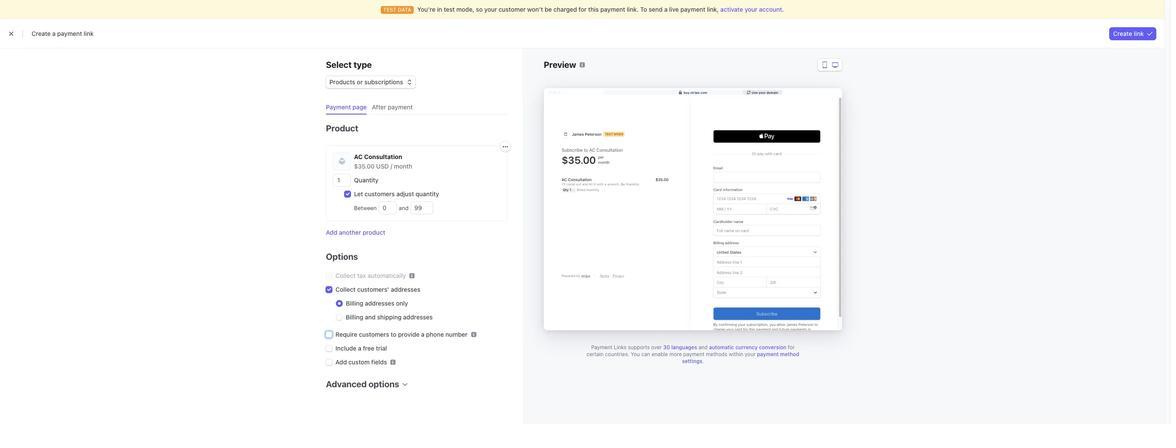 Task type: locate. For each thing, give the bounding box(es) containing it.
your right use
[[759, 91, 766, 94]]

1 horizontal spatial payment
[[592, 344, 613, 351]]

addresses up provide
[[403, 314, 433, 321]]

between
[[354, 205, 378, 212]]

payment page tab panel
[[319, 115, 511, 403]]

consultation
[[364, 153, 402, 160]]

1 horizontal spatial create
[[1114, 30, 1133, 37]]

billing and shipping addresses
[[346, 314, 433, 321]]

payment for payment links supports over 30 languages and automatic currency conversion
[[592, 344, 613, 351]]

your down automatic currency conversion "link"
[[745, 351, 756, 358]]

add for add another product
[[326, 229, 338, 236]]

1 vertical spatial customers
[[359, 331, 389, 338]]

0 horizontal spatial payment
[[326, 103, 351, 111]]

addresses down 'collect customers' addresses'
[[365, 300, 395, 307]]

include
[[336, 345, 357, 352]]

you're
[[417, 6, 436, 13]]

1 collect from the top
[[336, 272, 356, 279]]

create inside button
[[1114, 30, 1133, 37]]

billing for billing and shipping addresses
[[346, 314, 363, 321]]

0 horizontal spatial link
[[84, 30, 94, 37]]

after
[[372, 103, 386, 111]]

2 billing from the top
[[346, 314, 363, 321]]

use your domain
[[752, 91, 779, 94]]

1 vertical spatial add
[[336, 359, 347, 366]]

customers
[[365, 190, 395, 198], [359, 331, 389, 338]]

customers up minimum adjustable quantity number field
[[365, 190, 395, 198]]

options
[[369, 379, 399, 389]]

within
[[729, 351, 744, 358]]

0 vertical spatial .
[[783, 6, 784, 13]]

usd
[[376, 163, 389, 170]]

provide
[[398, 331, 420, 338]]

1 billing from the top
[[346, 300, 363, 307]]

and up the methods
[[699, 344, 708, 351]]

2 link from the left
[[1134, 30, 1144, 37]]

2 vertical spatial addresses
[[403, 314, 433, 321]]

collect customers' addresses
[[336, 286, 421, 293]]

fields
[[372, 359, 387, 366]]

create
[[32, 30, 51, 37], [1114, 30, 1133, 37]]

30 languages link
[[664, 344, 697, 351]]

2 collect from the top
[[336, 286, 356, 293]]

0 horizontal spatial .
[[703, 358, 704, 365]]

0 vertical spatial billing
[[346, 300, 363, 307]]

0 vertical spatial collect
[[336, 272, 356, 279]]

add down include
[[336, 359, 347, 366]]

1 create from the left
[[32, 30, 51, 37]]

a
[[665, 6, 668, 13], [52, 30, 56, 37], [421, 331, 425, 338], [358, 345, 362, 352]]

billing down customers'
[[346, 300, 363, 307]]

0 vertical spatial add
[[326, 229, 338, 236]]

1 vertical spatial addresses
[[365, 300, 395, 307]]

and down adjust
[[397, 205, 410, 212]]

svg image
[[503, 144, 508, 149]]

2 horizontal spatial and
[[699, 344, 708, 351]]

payment links supports over 30 languages and automatic currency conversion
[[592, 344, 787, 351]]

buy.stripe.com
[[684, 91, 708, 94]]

customers up free
[[359, 331, 389, 338]]

trial
[[376, 345, 387, 352]]

another
[[339, 229, 361, 236]]

charged
[[554, 6, 577, 13]]

collect left tax
[[336, 272, 356, 279]]

payment
[[601, 6, 626, 13], [681, 6, 706, 13], [57, 30, 82, 37], [388, 103, 413, 111], [684, 351, 705, 358], [757, 351, 779, 358]]

your right activate
[[745, 6, 758, 13]]

your
[[485, 6, 497, 13], [745, 6, 758, 13], [759, 91, 766, 94], [745, 351, 756, 358]]

payment inside button
[[326, 103, 351, 111]]

collect for collect tax automatically
[[336, 272, 356, 279]]

in
[[437, 6, 442, 13]]

billing for billing addresses only
[[346, 300, 363, 307]]

0 vertical spatial customers
[[365, 190, 395, 198]]

2 vertical spatial and
[[699, 344, 708, 351]]

month
[[394, 163, 412, 170]]

billing up require
[[346, 314, 363, 321]]

1 vertical spatial collect
[[336, 286, 356, 293]]

0 vertical spatial payment
[[326, 103, 351, 111]]

payment left 'page'
[[326, 103, 351, 111]]

collect left customers'
[[336, 286, 356, 293]]

activate your account link
[[721, 6, 783, 13]]

billing addresses only
[[346, 300, 408, 307]]

addresses
[[391, 286, 421, 293], [365, 300, 395, 307], [403, 314, 433, 321]]

options
[[326, 252, 358, 262]]

2 create from the left
[[1114, 30, 1133, 37]]

quantity
[[354, 176, 379, 184]]

conversion
[[760, 344, 787, 351]]

1 vertical spatial and
[[365, 314, 376, 321]]

currency
[[736, 344, 758, 351]]

payment
[[326, 103, 351, 111], [592, 344, 613, 351]]

languages
[[672, 344, 697, 351]]

.
[[783, 6, 784, 13], [703, 358, 704, 365]]

and down "billing addresses only"
[[365, 314, 376, 321]]

or
[[357, 78, 363, 86]]

link
[[84, 30, 94, 37], [1134, 30, 1144, 37]]

1 horizontal spatial .
[[783, 6, 784, 13]]

1 vertical spatial for
[[788, 344, 795, 351]]

for up method
[[788, 344, 795, 351]]

1 horizontal spatial for
[[788, 344, 795, 351]]

add inside button
[[326, 229, 338, 236]]

this
[[589, 6, 599, 13]]

add another product button
[[326, 228, 385, 237]]

select
[[326, 60, 352, 70]]

1 horizontal spatial and
[[397, 205, 410, 212]]

0 vertical spatial addresses
[[391, 286, 421, 293]]

collect for collect customers' addresses
[[336, 286, 356, 293]]

1 vertical spatial billing
[[346, 314, 363, 321]]

phone
[[426, 331, 444, 338]]

add
[[326, 229, 338, 236], [336, 359, 347, 366]]

0 horizontal spatial for
[[579, 6, 587, 13]]

page
[[353, 103, 367, 111]]

0 horizontal spatial and
[[365, 314, 376, 321]]

30
[[664, 344, 670, 351]]

0 vertical spatial and
[[397, 205, 410, 212]]

add left the another on the left
[[326, 229, 338, 236]]

1 horizontal spatial link
[[1134, 30, 1144, 37]]

1 vertical spatial payment
[[592, 344, 613, 351]]

1 vertical spatial .
[[703, 358, 704, 365]]

supports
[[628, 344, 650, 351]]

settings
[[682, 358, 703, 365]]

0 horizontal spatial create
[[32, 30, 51, 37]]

live
[[669, 6, 679, 13]]

Maximum adjustable quantity number field
[[411, 202, 433, 214]]

payment up certain
[[592, 344, 613, 351]]

payment inside for certain countries. you can enable more payment methods within your
[[684, 351, 705, 358]]

can
[[642, 351, 651, 358]]

addresses up only
[[391, 286, 421, 293]]

link,
[[707, 6, 719, 13]]

automatically
[[368, 272, 406, 279]]

adjust
[[397, 190, 414, 198]]

for left this
[[579, 6, 587, 13]]

your inside button
[[759, 91, 766, 94]]

and
[[397, 205, 410, 212], [365, 314, 376, 321], [699, 344, 708, 351]]

customer
[[499, 6, 526, 13]]

collect
[[336, 272, 356, 279], [336, 286, 356, 293]]



Task type: vqa. For each thing, say whether or not it's contained in the screenshot.
type
yes



Task type: describe. For each thing, give the bounding box(es) containing it.
won't
[[528, 6, 543, 13]]

certain
[[587, 351, 604, 358]]

create a payment link
[[32, 30, 94, 37]]

your right so
[[485, 6, 497, 13]]

domain
[[767, 91, 779, 94]]

so
[[476, 6, 483, 13]]

shipping
[[377, 314, 402, 321]]

countries.
[[605, 351, 630, 358]]

create for create a payment link
[[32, 30, 51, 37]]

quantity
[[416, 190, 439, 198]]

ac consultation $35.00 usd / month
[[354, 153, 412, 170]]

method
[[781, 351, 800, 358]]

let
[[354, 190, 363, 198]]

payment page button
[[323, 100, 372, 115]]

0 vertical spatial for
[[579, 6, 587, 13]]

payment inside payment method settings
[[757, 351, 779, 358]]

be
[[545, 6, 552, 13]]

add custom fields
[[336, 359, 387, 366]]

add for add custom fields
[[336, 359, 347, 366]]

mode,
[[457, 6, 475, 13]]

send
[[649, 6, 663, 13]]

number
[[446, 331, 468, 338]]

/
[[391, 163, 393, 170]]

methods
[[706, 351, 728, 358]]

for inside for certain countries. you can enable more payment methods within your
[[788, 344, 795, 351]]

advanced
[[326, 379, 367, 389]]

payment link settings tab list
[[323, 100, 508, 115]]

links
[[614, 344, 627, 351]]

create link button
[[1110, 27, 1157, 40]]

type
[[354, 60, 372, 70]]

customers'
[[357, 286, 389, 293]]

require customers to provide a phone number
[[336, 331, 468, 338]]

after payment
[[372, 103, 413, 111]]

after payment button
[[369, 100, 418, 115]]

subscriptions
[[365, 78, 403, 86]]

link inside button
[[1134, 30, 1144, 37]]

product
[[363, 229, 385, 236]]

advanced options button
[[323, 374, 408, 391]]

payment method settings link
[[682, 351, 800, 365]]

activate
[[721, 6, 744, 13]]

to
[[391, 331, 397, 338]]

you're in test mode, so your customer won't be charged for this payment link. to send a live payment link, activate your account .
[[417, 6, 784, 13]]

require
[[336, 331, 358, 338]]

enable
[[652, 351, 668, 358]]

let customers adjust quantity
[[354, 190, 439, 198]]

product
[[326, 123, 359, 133]]

$35.00
[[354, 163, 375, 170]]

Quantity number field
[[333, 174, 351, 186]]

payment method settings
[[682, 351, 800, 365]]

payment for payment page
[[326, 103, 351, 111]]

Minimum adjustable quantity number field
[[379, 202, 397, 214]]

include a free trial
[[336, 345, 387, 352]]

automatic currency conversion link
[[709, 344, 787, 351]]

link.
[[627, 6, 639, 13]]

select type
[[326, 60, 372, 70]]

ac
[[354, 153, 363, 160]]

account
[[759, 6, 783, 13]]

create for create link
[[1114, 30, 1133, 37]]

payment inside button
[[388, 103, 413, 111]]

you
[[631, 351, 640, 358]]

customers for let
[[365, 190, 395, 198]]

test
[[444, 6, 455, 13]]

use
[[752, 91, 758, 94]]

to
[[641, 6, 647, 13]]

use your domain button
[[743, 90, 783, 95]]

products or subscriptions button
[[326, 74, 415, 88]]

tax
[[357, 272, 366, 279]]

more
[[670, 351, 682, 358]]

advanced options
[[326, 379, 399, 389]]

custom
[[349, 359, 370, 366]]

for certain countries. you can enable more payment methods within your
[[587, 344, 795, 358]]

automatic
[[709, 344, 734, 351]]

free
[[363, 345, 375, 352]]

customers for require
[[359, 331, 389, 338]]

products or subscriptions
[[330, 78, 403, 86]]

preview
[[544, 60, 576, 70]]

1 link from the left
[[84, 30, 94, 37]]

over
[[652, 344, 662, 351]]

your inside for certain countries. you can enable more payment methods within your
[[745, 351, 756, 358]]



